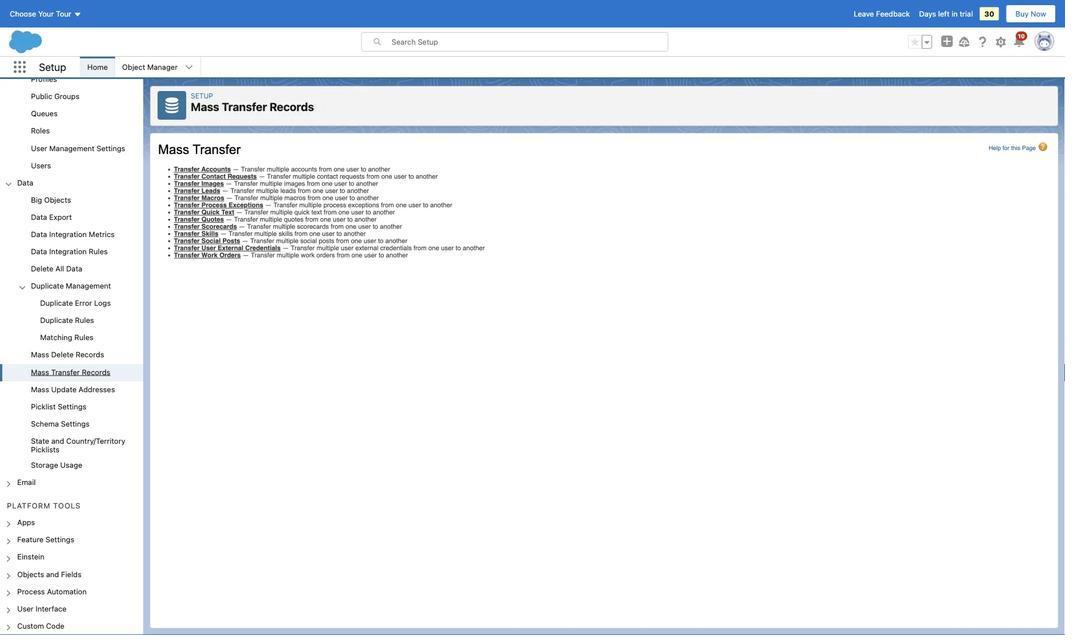 Task type: vqa. For each thing, say whether or not it's contained in the screenshot.
DUPLICATE RULES LINK
yes



Task type: describe. For each thing, give the bounding box(es) containing it.
data export link
[[31, 213, 72, 223]]

public groups
[[31, 92, 80, 101]]

custom code
[[17, 622, 64, 631]]

object manager link
[[115, 57, 185, 77]]

trial
[[960, 9, 973, 18]]

feature settings
[[17, 536, 74, 544]]

setup for setup mass transfer records
[[191, 92, 213, 100]]

duplicate for duplicate error logs
[[40, 299, 73, 308]]

interface
[[36, 605, 67, 613]]

leave feedback
[[854, 9, 910, 18]]

group containing profiles
[[0, 37, 143, 175]]

days left in trial
[[920, 9, 973, 18]]

country/territory
[[66, 437, 125, 445]]

update
[[51, 385, 77, 394]]

public
[[31, 92, 52, 101]]

0 horizontal spatial objects
[[17, 570, 44, 579]]

settings for feature settings
[[46, 536, 74, 544]]

leave
[[854, 9, 875, 18]]

choose your tour button
[[9, 5, 82, 23]]

group containing duplicate error logs
[[0, 296, 143, 347]]

object manager
[[122, 63, 178, 71]]

delete all data link
[[31, 264, 82, 275]]

transfer inside setup mass transfer records
[[222, 100, 267, 114]]

metrics
[[89, 230, 115, 239]]

delete inside delete all data link
[[31, 264, 53, 273]]

now
[[1031, 9, 1047, 18]]

process automation
[[17, 588, 87, 596]]

roles
[[31, 127, 50, 135]]

mass transfer records
[[31, 368, 110, 377]]

buy
[[1016, 9, 1029, 18]]

left
[[939, 9, 950, 18]]

buy now
[[1016, 9, 1047, 18]]

delete inside mass delete records link
[[51, 351, 74, 359]]

data for data integration metrics
[[31, 230, 47, 239]]

duplicate error logs link
[[40, 299, 111, 309]]

big objects link
[[31, 196, 71, 206]]

data integration rules link
[[31, 247, 108, 258]]

feature settings link
[[17, 536, 74, 546]]

matching rules
[[40, 333, 93, 342]]

users
[[31, 161, 51, 170]]

buy now button
[[1006, 5, 1057, 23]]

duplicate rules
[[40, 316, 94, 325]]

feature
[[17, 536, 44, 544]]

automation
[[47, 588, 87, 596]]

public groups link
[[31, 92, 80, 102]]

duplicate management link
[[31, 282, 111, 292]]

data for data integration rules
[[31, 247, 47, 256]]

Search Setup text field
[[392, 33, 668, 51]]

mass delete records
[[31, 351, 104, 359]]

setup link
[[191, 92, 213, 100]]

records for mass transfer records
[[82, 368, 110, 377]]

mass transfer records tree item
[[0, 364, 143, 382]]

picklist
[[31, 402, 56, 411]]

custom
[[17, 622, 44, 631]]

picklist settings link
[[31, 402, 86, 413]]

apps link
[[17, 519, 35, 529]]

storage
[[31, 461, 58, 470]]

big
[[31, 196, 42, 204]]

duplicate for duplicate management
[[31, 282, 64, 290]]

integration for metrics
[[49, 230, 87, 239]]

queues
[[31, 109, 58, 118]]

schema settings
[[31, 420, 90, 428]]

error
[[75, 299, 92, 308]]

platform tools
[[7, 501, 81, 510]]

einstein
[[17, 553, 44, 562]]

objects and fields
[[17, 570, 82, 579]]

mass for mass transfer records
[[31, 368, 49, 377]]

data link
[[17, 178, 33, 189]]

storage usage link
[[31, 461, 82, 471]]

data integration rules
[[31, 247, 108, 256]]

data integration metrics
[[31, 230, 115, 239]]

rules for matching rules
[[74, 333, 93, 342]]

objects inside group
[[44, 196, 71, 204]]

integration for rules
[[49, 247, 87, 256]]

storage usage
[[31, 461, 82, 470]]

process
[[17, 588, 45, 596]]

custom code link
[[17, 622, 64, 632]]

email
[[17, 478, 36, 487]]

tools
[[53, 501, 81, 510]]

tour
[[56, 9, 71, 18]]

your
[[38, 9, 54, 18]]

process automation link
[[17, 588, 87, 598]]

transfer inside tree item
[[51, 368, 80, 377]]



Task type: locate. For each thing, give the bounding box(es) containing it.
mass down "matching"
[[31, 351, 49, 359]]

rules down duplicate rules link
[[74, 333, 93, 342]]

settings inside schema settings link
[[61, 420, 90, 428]]

user up custom
[[17, 605, 34, 613]]

matching rules link
[[40, 333, 93, 344]]

data right all
[[66, 264, 82, 273]]

group containing big objects
[[0, 192, 143, 475]]

state
[[31, 437, 49, 445]]

and inside state and country/territory picklists
[[51, 437, 64, 445]]

matching
[[40, 333, 72, 342]]

1 vertical spatial user
[[17, 605, 34, 613]]

addresses
[[79, 385, 115, 394]]

duplicate management
[[31, 282, 111, 290]]

state and country/territory picklists link
[[31, 437, 143, 454]]

export
[[49, 213, 72, 221]]

objects up export
[[44, 196, 71, 204]]

settings inside "feature settings" link
[[46, 536, 74, 544]]

data export
[[31, 213, 72, 221]]

queues link
[[31, 109, 58, 120]]

delete left all
[[31, 264, 53, 273]]

data up big
[[17, 178, 33, 187]]

rules for duplicate rules
[[75, 316, 94, 325]]

management up users
[[49, 144, 95, 152]]

10
[[1019, 33, 1026, 39]]

logs
[[94, 299, 111, 308]]

integration inside data integration rules link
[[49, 247, 87, 256]]

user management settings
[[31, 144, 125, 152]]

settings inside picklist settings link
[[58, 402, 86, 411]]

roles link
[[31, 127, 50, 137]]

picklists
[[31, 445, 59, 454]]

setup
[[39, 61, 66, 73], [191, 92, 213, 100]]

rules down metrics
[[89, 247, 108, 256]]

mass inside tree item
[[31, 368, 49, 377]]

30
[[985, 9, 995, 18]]

duplicate inside duplicate management link
[[31, 282, 64, 290]]

and for objects
[[46, 570, 59, 579]]

home link
[[80, 57, 115, 77]]

choose your tour
[[10, 9, 71, 18]]

usage
[[60, 461, 82, 470]]

leave feedback link
[[854, 9, 910, 18]]

records inside tree item
[[82, 368, 110, 377]]

0 vertical spatial management
[[49, 144, 95, 152]]

user interface link
[[17, 605, 67, 615]]

duplicate rules link
[[40, 316, 94, 327]]

duplicate inside duplicate rules link
[[40, 316, 73, 325]]

1 horizontal spatial objects
[[44, 196, 71, 204]]

user
[[31, 144, 47, 152], [17, 605, 34, 613]]

mass transfer records link
[[31, 368, 110, 378]]

management for duplicate
[[66, 282, 111, 290]]

management for user
[[49, 144, 95, 152]]

object
[[122, 63, 145, 71]]

settings for schema settings
[[61, 420, 90, 428]]

feedback
[[877, 9, 910, 18]]

setup for setup
[[39, 61, 66, 73]]

0 vertical spatial duplicate
[[31, 282, 64, 290]]

mass down setup link
[[191, 100, 219, 114]]

email link
[[17, 478, 36, 489]]

duplicate for duplicate rules
[[40, 316, 73, 325]]

user for user management settings
[[31, 144, 47, 152]]

and
[[51, 437, 64, 445], [46, 570, 59, 579]]

user inside group
[[31, 144, 47, 152]]

1 horizontal spatial setup
[[191, 92, 213, 100]]

data for data export
[[31, 213, 47, 221]]

0 vertical spatial transfer
[[222, 100, 267, 114]]

0 vertical spatial setup
[[39, 61, 66, 73]]

1 integration from the top
[[49, 230, 87, 239]]

rules inside duplicate rules link
[[75, 316, 94, 325]]

2 vertical spatial duplicate
[[40, 316, 73, 325]]

user for user interface
[[17, 605, 34, 613]]

home
[[87, 63, 108, 71]]

management
[[49, 144, 95, 152], [66, 282, 111, 290]]

rules down 'error'
[[75, 316, 94, 325]]

and down schema settings link
[[51, 437, 64, 445]]

rules inside data integration rules link
[[89, 247, 108, 256]]

management up 'error'
[[66, 282, 111, 290]]

duplicate management tree item
[[0, 278, 143, 347]]

state and country/territory picklists
[[31, 437, 125, 454]]

apps
[[17, 519, 35, 527]]

0 horizontal spatial transfer
[[51, 368, 80, 377]]

setup inside setup mass transfer records
[[191, 92, 213, 100]]

0 vertical spatial records
[[270, 100, 314, 114]]

choose
[[10, 9, 36, 18]]

manager
[[147, 63, 178, 71]]

and up the process automation
[[46, 570, 59, 579]]

1 vertical spatial duplicate
[[40, 299, 73, 308]]

days
[[920, 9, 937, 18]]

duplicate down delete all data link
[[31, 282, 64, 290]]

schema settings link
[[31, 420, 90, 430]]

10 button
[[1013, 32, 1028, 49]]

user management settings link
[[31, 144, 125, 154]]

0 horizontal spatial setup
[[39, 61, 66, 73]]

delete down matching rules link
[[51, 351, 74, 359]]

1 horizontal spatial transfer
[[222, 100, 267, 114]]

settings for picklist settings
[[58, 402, 86, 411]]

records inside setup mass transfer records
[[270, 100, 314, 114]]

user down roles link at left top
[[31, 144, 47, 152]]

in
[[952, 9, 958, 18]]

settings
[[97, 144, 125, 152], [58, 402, 86, 411], [61, 420, 90, 428], [46, 536, 74, 544]]

delete all data
[[31, 264, 82, 273]]

duplicate
[[31, 282, 64, 290], [40, 299, 73, 308], [40, 316, 73, 325]]

1 vertical spatial transfer
[[51, 368, 80, 377]]

1 vertical spatial objects
[[17, 570, 44, 579]]

1 vertical spatial integration
[[49, 247, 87, 256]]

2 vertical spatial rules
[[74, 333, 93, 342]]

profiles link
[[31, 75, 57, 85]]

code
[[46, 622, 64, 631]]

mass down mass delete records link
[[31, 368, 49, 377]]

einstein link
[[17, 553, 44, 563]]

2 integration from the top
[[49, 247, 87, 256]]

rules inside matching rules link
[[74, 333, 93, 342]]

duplicate inside 'duplicate error logs' link
[[40, 299, 73, 308]]

integration up data integration rules
[[49, 230, 87, 239]]

1 vertical spatial rules
[[75, 316, 94, 325]]

0 vertical spatial integration
[[49, 230, 87, 239]]

setup mass transfer records
[[191, 92, 314, 114]]

data tree item
[[0, 175, 143, 475]]

records
[[270, 100, 314, 114], [76, 351, 104, 359], [82, 368, 110, 377]]

data down the data export link
[[31, 230, 47, 239]]

mass for mass update addresses
[[31, 385, 49, 394]]

integration
[[49, 230, 87, 239], [49, 247, 87, 256]]

mass update addresses
[[31, 385, 115, 394]]

duplicate error logs
[[40, 299, 111, 308]]

1 vertical spatial delete
[[51, 351, 74, 359]]

data integration metrics link
[[31, 230, 115, 240]]

mass inside setup mass transfer records
[[191, 100, 219, 114]]

1 vertical spatial and
[[46, 570, 59, 579]]

settings inside user management settings link
[[97, 144, 125, 152]]

integration inside data integration metrics link
[[49, 230, 87, 239]]

1 vertical spatial setup
[[191, 92, 213, 100]]

integration down data integration metrics link
[[49, 247, 87, 256]]

0 vertical spatial delete
[[31, 264, 53, 273]]

records for mass delete records
[[76, 351, 104, 359]]

1 vertical spatial records
[[76, 351, 104, 359]]

groups
[[54, 92, 80, 101]]

data down big
[[31, 213, 47, 221]]

objects down einstein link
[[17, 570, 44, 579]]

objects and fields link
[[17, 570, 82, 581]]

data
[[17, 178, 33, 187], [31, 213, 47, 221], [31, 230, 47, 239], [31, 247, 47, 256], [66, 264, 82, 273]]

big objects
[[31, 196, 71, 204]]

duplicate up "matching"
[[40, 316, 73, 325]]

0 vertical spatial objects
[[44, 196, 71, 204]]

management inside tree item
[[66, 282, 111, 290]]

data for data link
[[17, 178, 33, 187]]

2 vertical spatial records
[[82, 368, 110, 377]]

all
[[55, 264, 64, 273]]

user interface
[[17, 605, 67, 613]]

0 vertical spatial rules
[[89, 247, 108, 256]]

and for state
[[51, 437, 64, 445]]

mass
[[191, 100, 219, 114], [31, 351, 49, 359], [31, 368, 49, 377], [31, 385, 49, 394]]

mass update addresses link
[[31, 385, 115, 396]]

mass up picklist
[[31, 385, 49, 394]]

group
[[909, 35, 933, 49], [0, 37, 143, 175], [0, 192, 143, 475], [0, 296, 143, 347]]

1 vertical spatial management
[[66, 282, 111, 290]]

transfer
[[222, 100, 267, 114], [51, 368, 80, 377]]

mass delete records link
[[31, 351, 104, 361]]

data up delete all data
[[31, 247, 47, 256]]

picklist settings
[[31, 402, 86, 411]]

0 vertical spatial and
[[51, 437, 64, 445]]

duplicate up duplicate rules
[[40, 299, 73, 308]]

users link
[[31, 161, 51, 171]]

0 vertical spatial user
[[31, 144, 47, 152]]

mass for mass delete records
[[31, 351, 49, 359]]



